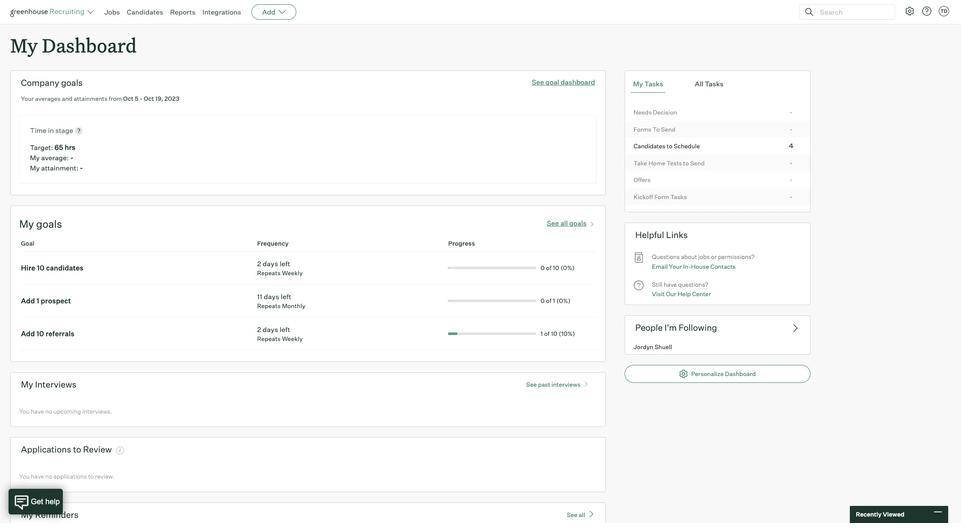Task type: vqa. For each thing, say whether or not it's contained in the screenshot.


Task type: locate. For each thing, give the bounding box(es) containing it.
my inside button
[[634, 80, 643, 88]]

0 vertical spatial candidates
[[127, 8, 163, 16]]

you
[[19, 408, 30, 415], [19, 473, 30, 481]]

your down company at the top left of the page
[[21, 95, 34, 102]]

1 vertical spatial 2
[[257, 325, 261, 334]]

of up "0 of 1 (0%)" at the bottom right of the page
[[546, 264, 552, 272]]

you for you have no applications to review.
[[19, 473, 30, 481]]

0 vertical spatial (0%)
[[561, 264, 575, 272]]

2 for add 10 referrals
[[257, 325, 261, 334]]

averages
[[35, 95, 61, 102]]

my for interviews
[[21, 379, 33, 390]]

attainments
[[74, 95, 108, 102]]

0 vertical spatial 0
[[541, 264, 545, 272]]

tasks
[[645, 80, 664, 88], [705, 80, 724, 88], [671, 193, 687, 201]]

(0%) up "0 of 1 (0%)" at the bottom right of the page
[[561, 264, 575, 272]]

10 left referrals
[[36, 330, 44, 338]]

0 horizontal spatial 1
[[36, 297, 39, 305]]

left for prospect
[[281, 293, 292, 301]]

repeats
[[257, 269, 281, 277], [257, 302, 281, 310], [257, 335, 281, 343]]

1 of 10 (10%)
[[541, 330, 576, 337]]

dashboard
[[561, 78, 596, 87]]

send down schedule
[[691, 159, 705, 167]]

of left (10%)
[[545, 330, 550, 337]]

1 vertical spatial no
[[45, 473, 52, 481]]

1 horizontal spatial your
[[669, 263, 682, 270]]

2 vertical spatial repeats
[[257, 335, 281, 343]]

1 vertical spatial weekly
[[282, 335, 303, 343]]

(0%)
[[561, 264, 575, 272], [557, 297, 571, 304]]

my for goals
[[19, 218, 34, 230]]

2 no from the top
[[45, 473, 52, 481]]

days down frequency
[[263, 260, 278, 268]]

repeats inside 11 days left repeats monthly
[[257, 302, 281, 310]]

progress bar for prospect
[[449, 300, 537, 302]]

my dashboard
[[10, 33, 137, 58]]

2 vertical spatial days
[[263, 325, 278, 334]]

days inside 11 days left repeats monthly
[[264, 293, 279, 301]]

1 vertical spatial add
[[21, 297, 35, 305]]

progress bar
[[449, 267, 537, 269], [449, 300, 537, 302], [369, 333, 537, 335]]

1 vertical spatial progress bar
[[449, 300, 537, 302]]

have
[[664, 281, 677, 288], [31, 408, 44, 415], [31, 473, 44, 481]]

5
[[135, 95, 139, 102]]

time
[[30, 126, 47, 135]]

0 down 0 of 10 (0%)
[[541, 297, 545, 304]]

tasks up needs decision
[[645, 80, 664, 88]]

1 vertical spatial left
[[281, 293, 292, 301]]

have down the applications
[[31, 473, 44, 481]]

your
[[21, 95, 34, 102], [669, 263, 682, 270]]

no left upcoming
[[45, 408, 52, 415]]

add 1 prospect
[[21, 297, 71, 305]]

forms
[[634, 126, 652, 133]]

2 vertical spatial add
[[21, 330, 35, 338]]

send right to
[[662, 126, 676, 133]]

10 left (10%)
[[551, 330, 558, 337]]

your inside questions about jobs or permissions? email your in-house contacts
[[669, 263, 682, 270]]

1 2 days left repeats weekly from the top
[[257, 260, 303, 277]]

0 vertical spatial left
[[280, 260, 290, 268]]

(0%) for 2 days left
[[561, 264, 575, 272]]

kickoff form tasks
[[634, 193, 687, 201]]

candidates down forms to send
[[634, 143, 666, 150]]

to
[[667, 143, 673, 150], [684, 159, 689, 167], [73, 445, 81, 455], [88, 473, 94, 481]]

repeats for referrals
[[257, 335, 281, 343]]

1 down 0 of 10 (0%)
[[553, 297, 556, 304]]

needs
[[634, 109, 652, 116]]

have down my interviews
[[31, 408, 44, 415]]

0 vertical spatial add
[[262, 8, 276, 16]]

0 vertical spatial repeats
[[257, 269, 281, 277]]

add for add
[[262, 8, 276, 16]]

needs decision
[[634, 109, 678, 116]]

1 vertical spatial candidates
[[634, 143, 666, 150]]

0 horizontal spatial dashboard
[[42, 33, 137, 58]]

0 up "0 of 1 (0%)" at the bottom right of the page
[[541, 264, 545, 272]]

1 vertical spatial (0%)
[[557, 297, 571, 304]]

1 left prospect
[[36, 297, 39, 305]]

Search text field
[[818, 6, 888, 18]]

2 vertical spatial progress bar
[[369, 333, 537, 335]]

1 2 from the top
[[257, 260, 261, 268]]

goal
[[21, 240, 35, 247]]

jordyn shuell link
[[626, 340, 811, 355]]

10
[[37, 264, 45, 272], [553, 264, 560, 272], [36, 330, 44, 338], [551, 330, 558, 337]]

of for add 10 referrals
[[545, 330, 550, 337]]

1 you from the top
[[19, 408, 30, 415]]

0 horizontal spatial all
[[561, 219, 568, 227]]

average:
[[41, 153, 69, 162]]

0 for 2 days left
[[541, 264, 545, 272]]

people i'm following
[[636, 322, 718, 333]]

1 weekly from the top
[[282, 269, 303, 277]]

(0%) up (10%)
[[557, 297, 571, 304]]

you down the applications
[[19, 473, 30, 481]]

0 vertical spatial dashboard
[[42, 33, 137, 58]]

2023
[[164, 95, 180, 102]]

1 left (10%)
[[541, 330, 543, 337]]

help
[[678, 291, 691, 298]]

you down my interviews
[[19, 408, 30, 415]]

integrations link
[[203, 8, 241, 16]]

1 horizontal spatial dashboard
[[726, 371, 756, 378]]

target: 65 hrs my average: - my attainment: -
[[30, 143, 83, 172]]

1 vertical spatial send
[[691, 159, 705, 167]]

see for my goals
[[547, 219, 559, 227]]

left down 'monthly'
[[280, 325, 290, 334]]

weekly up 11 days left repeats monthly
[[282, 269, 303, 277]]

repeats down 11
[[257, 302, 281, 310]]

or
[[712, 253, 717, 261]]

of for add 1 prospect
[[546, 297, 552, 304]]

2 repeats from the top
[[257, 302, 281, 310]]

1 vertical spatial your
[[669, 263, 682, 270]]

days right 11
[[264, 293, 279, 301]]

weekly for add 10 referrals
[[282, 335, 303, 343]]

0 of 1 (0%)
[[541, 297, 571, 304]]

tasks right all
[[705, 80, 724, 88]]

1 horizontal spatial all
[[579, 512, 586, 519]]

1 vertical spatial repeats
[[257, 302, 281, 310]]

oct
[[123, 95, 134, 102], [144, 95, 154, 102]]

2 for hire 10 candidates
[[257, 260, 261, 268]]

repeats up 11
[[257, 269, 281, 277]]

2 vertical spatial of
[[545, 330, 550, 337]]

2 days left repeats weekly down frequency
[[257, 260, 303, 277]]

add for add 1 prospect
[[21, 297, 35, 305]]

progress bar for candidates
[[449, 267, 537, 269]]

0 horizontal spatial oct
[[123, 95, 134, 102]]

past
[[538, 381, 551, 388]]

(0%) for 11 days left
[[557, 297, 571, 304]]

in
[[48, 126, 54, 135]]

left inside 11 days left repeats monthly
[[281, 293, 292, 301]]

0 vertical spatial of
[[546, 264, 552, 272]]

candidates to schedule
[[634, 143, 700, 150]]

candidates for candidates to schedule
[[634, 143, 666, 150]]

td button
[[940, 6, 950, 16]]

1 vertical spatial have
[[31, 408, 44, 415]]

dashboard right personalize
[[726, 371, 756, 378]]

left down frequency
[[280, 260, 290, 268]]

2
[[257, 260, 261, 268], [257, 325, 261, 334]]

1 horizontal spatial send
[[691, 159, 705, 167]]

tasks right form
[[671, 193, 687, 201]]

2 vertical spatial have
[[31, 473, 44, 481]]

company
[[21, 78, 59, 88]]

0 vertical spatial you
[[19, 408, 30, 415]]

0 horizontal spatial candidates
[[127, 8, 163, 16]]

left
[[280, 260, 290, 268], [281, 293, 292, 301], [280, 325, 290, 334]]

add inside popup button
[[262, 8, 276, 16]]

have inside still have questions? visit our help center
[[664, 281, 677, 288]]

0 horizontal spatial tasks
[[645, 80, 664, 88]]

2 days left repeats weekly down 'monthly'
[[257, 325, 303, 343]]

oct left 5
[[123, 95, 134, 102]]

no for applications
[[45, 473, 52, 481]]

candidates right jobs
[[127, 8, 163, 16]]

email
[[652, 263, 668, 270]]

helpful
[[636, 230, 665, 241]]

0
[[541, 264, 545, 272], [541, 297, 545, 304]]

2 weekly from the top
[[282, 335, 303, 343]]

2 0 from the top
[[541, 297, 545, 304]]

0 vertical spatial 2 days left repeats weekly
[[257, 260, 303, 277]]

2 you from the top
[[19, 473, 30, 481]]

to up 'take home tests to send'
[[667, 143, 673, 150]]

0 of 10 (0%)
[[541, 264, 575, 272]]

3 repeats from the top
[[257, 335, 281, 343]]

personalize
[[692, 371, 724, 378]]

1 vertical spatial all
[[579, 512, 586, 519]]

0 vertical spatial days
[[263, 260, 278, 268]]

interviews
[[35, 379, 77, 390]]

1 vertical spatial 2 days left repeats weekly
[[257, 325, 303, 343]]

1 vertical spatial of
[[546, 297, 552, 304]]

review.
[[95, 473, 115, 481]]

0 vertical spatial all
[[561, 219, 568, 227]]

have for visit
[[664, 281, 677, 288]]

0 vertical spatial send
[[662, 126, 676, 133]]

dashboard down jobs
[[42, 33, 137, 58]]

my goals
[[19, 218, 62, 230]]

tab list containing my tasks
[[632, 75, 805, 93]]

0 vertical spatial progress bar
[[449, 267, 537, 269]]

1 vertical spatial days
[[264, 293, 279, 301]]

left up 'monthly'
[[281, 293, 292, 301]]

house
[[692, 263, 710, 270]]

helpful links
[[636, 230, 688, 241]]

2 vertical spatial left
[[280, 325, 290, 334]]

candidates link
[[127, 8, 163, 16]]

1 vertical spatial you
[[19, 473, 30, 481]]

oct left 19, in the top left of the page
[[144, 95, 154, 102]]

my
[[10, 33, 38, 58], [634, 80, 643, 88], [30, 153, 40, 162], [30, 164, 40, 172], [19, 218, 34, 230], [21, 379, 33, 390], [21, 510, 33, 521]]

visit our help center link
[[652, 290, 712, 299]]

my for dashboard
[[10, 33, 38, 58]]

0 vertical spatial no
[[45, 408, 52, 415]]

of
[[546, 264, 552, 272], [546, 297, 552, 304], [545, 330, 550, 337]]

goals for company goals
[[61, 78, 83, 88]]

1 repeats from the top
[[257, 269, 281, 277]]

viewed
[[883, 511, 905, 519]]

2 horizontal spatial tasks
[[705, 80, 724, 88]]

0 vertical spatial 2
[[257, 260, 261, 268]]

2 down 11
[[257, 325, 261, 334]]

in-
[[684, 263, 692, 270]]

reminders
[[35, 510, 79, 521]]

have up our
[[664, 281, 677, 288]]

your left in- at the right of the page
[[669, 263, 682, 270]]

goal
[[546, 78, 560, 87]]

0 vertical spatial have
[[664, 281, 677, 288]]

candidates for candidates
[[127, 8, 163, 16]]

company goals
[[21, 78, 83, 88]]

applications to review
[[21, 445, 112, 455]]

days
[[263, 260, 278, 268], [264, 293, 279, 301], [263, 325, 278, 334]]

2 2 from the top
[[257, 325, 261, 334]]

send
[[662, 126, 676, 133], [691, 159, 705, 167]]

0 horizontal spatial your
[[21, 95, 34, 102]]

see past interviews
[[527, 381, 581, 388]]

of down 0 of 10 (0%)
[[546, 297, 552, 304]]

tab list
[[632, 75, 805, 93]]

no left applications
[[45, 473, 52, 481]]

1 no from the top
[[45, 408, 52, 415]]

1 horizontal spatial candidates
[[634, 143, 666, 150]]

1 0 from the top
[[541, 264, 545, 272]]

0 vertical spatial weekly
[[282, 269, 303, 277]]

still have questions? visit our help center
[[652, 281, 712, 298]]

about
[[682, 253, 697, 261]]

repeats down 11 days left repeats monthly
[[257, 335, 281, 343]]

1 horizontal spatial 1
[[541, 330, 543, 337]]

1 vertical spatial dashboard
[[726, 371, 756, 378]]

1 vertical spatial 0
[[541, 297, 545, 304]]

from
[[109, 95, 122, 102]]

4
[[790, 142, 794, 150]]

jobs
[[104, 8, 120, 16]]

2 down frequency
[[257, 260, 261, 268]]

1 horizontal spatial oct
[[144, 95, 154, 102]]

days down 11 days left repeats monthly
[[263, 325, 278, 334]]

weekly down 'monthly'
[[282, 335, 303, 343]]

recently viewed
[[857, 511, 905, 519]]

see goal dashboard
[[532, 78, 596, 87]]

interviews.
[[82, 408, 112, 415]]

add 10 referrals
[[21, 330, 75, 338]]

2 2 days left repeats weekly from the top
[[257, 325, 303, 343]]

tasks for my tasks
[[645, 80, 664, 88]]



Task type: describe. For each thing, give the bounding box(es) containing it.
applications
[[53, 473, 87, 481]]

and
[[62, 95, 72, 102]]

left for candidates
[[280, 260, 290, 268]]

time in
[[30, 126, 55, 135]]

to
[[653, 126, 660, 133]]

days for referrals
[[263, 325, 278, 334]]

jordyn shuell
[[634, 344, 673, 351]]

monthly
[[282, 302, 306, 310]]

recently
[[857, 511, 882, 519]]

days for candidates
[[263, 260, 278, 268]]

no for upcoming
[[45, 408, 52, 415]]

my tasks
[[634, 80, 664, 88]]

td button
[[938, 4, 952, 18]]

to left review.
[[88, 473, 94, 481]]

days for prospect
[[264, 293, 279, 301]]

you for you have no upcoming interviews.
[[19, 408, 30, 415]]

see all link
[[567, 510, 596, 519]]

decision
[[653, 109, 678, 116]]

forms to send
[[634, 126, 676, 133]]

2 horizontal spatial 1
[[553, 297, 556, 304]]

goals for my goals
[[36, 218, 62, 230]]

repeats for candidates
[[257, 269, 281, 277]]

upcoming
[[53, 408, 81, 415]]

center
[[693, 291, 712, 298]]

see for company goals
[[532, 78, 544, 87]]

questions
[[652, 253, 680, 261]]

greenhouse recruiting image
[[10, 7, 87, 17]]

weekly for hire 10 candidates
[[282, 269, 303, 277]]

people i'm following link
[[625, 316, 811, 340]]

(10%)
[[559, 330, 576, 337]]

people
[[636, 322, 663, 333]]

following
[[679, 322, 718, 333]]

shuell
[[655, 344, 673, 351]]

repeats for prospect
[[257, 302, 281, 310]]

1 horizontal spatial tasks
[[671, 193, 687, 201]]

kickoff
[[634, 193, 654, 201]]

11 days left repeats monthly
[[257, 293, 306, 310]]

progress bar for referrals
[[369, 333, 537, 335]]

65
[[55, 143, 63, 152]]

form
[[655, 193, 670, 201]]

have for applications
[[31, 473, 44, 481]]

frequency
[[257, 240, 289, 247]]

home
[[649, 159, 666, 167]]

reports link
[[170, 8, 196, 16]]

2 days left repeats weekly for hire 10 candidates
[[257, 260, 303, 277]]

still
[[652, 281, 663, 288]]

add for add 10 referrals
[[21, 330, 35, 338]]

my reminders
[[21, 510, 79, 521]]

td
[[941, 8, 948, 14]]

visit
[[652, 291, 665, 298]]

all for goals
[[561, 219, 568, 227]]

take home tests to send
[[634, 159, 705, 167]]

1 oct from the left
[[123, 95, 134, 102]]

all
[[695, 80, 704, 88]]

all for reminders
[[579, 512, 586, 519]]

10 right 'hire'
[[37, 264, 45, 272]]

my for tasks
[[634, 80, 643, 88]]

of for hire 10 candidates
[[546, 264, 552, 272]]

my for reminders
[[21, 510, 33, 521]]

to left review
[[73, 445, 81, 455]]

tasks for all tasks
[[705, 80, 724, 88]]

offers
[[634, 176, 651, 184]]

see for my reminders
[[567, 512, 578, 519]]

email your in-house contacts link
[[652, 262, 736, 272]]

attainment:
[[41, 164, 78, 172]]

integrations
[[203, 8, 241, 16]]

dashboard for my dashboard
[[42, 33, 137, 58]]

prospect
[[41, 297, 71, 305]]

left for referrals
[[280, 325, 290, 334]]

to right the tests
[[684, 159, 689, 167]]

see past interviews link
[[522, 377, 596, 388]]

permissions?
[[719, 253, 755, 261]]

dashboard for personalize dashboard
[[726, 371, 756, 378]]

stage
[[55, 126, 73, 135]]

configure image
[[905, 6, 916, 16]]

all tasks
[[695, 80, 724, 88]]

links
[[667, 230, 688, 241]]

see all goals link
[[547, 217, 597, 227]]

2 days left repeats weekly for add 10 referrals
[[257, 325, 303, 343]]

19,
[[155, 95, 163, 102]]

schedule
[[674, 143, 700, 150]]

you have no upcoming interviews.
[[19, 408, 112, 415]]

progress
[[449, 240, 475, 247]]

candidates
[[46, 264, 84, 272]]

all tasks button
[[693, 75, 726, 93]]

2 oct from the left
[[144, 95, 154, 102]]

have for upcoming
[[31, 408, 44, 415]]

tests
[[667, 159, 682, 167]]

0 for 11 days left
[[541, 297, 545, 304]]

my interviews
[[21, 379, 77, 390]]

interviews
[[552, 381, 581, 388]]

referrals
[[46, 330, 75, 338]]

0 horizontal spatial send
[[662, 126, 676, 133]]

see for my interviews
[[527, 381, 537, 388]]

11
[[257, 293, 262, 301]]

contacts
[[711, 263, 736, 270]]

jobs
[[699, 253, 710, 261]]

i'm
[[665, 322, 677, 333]]

10 up "0 of 1 (0%)" at the bottom right of the page
[[553, 264, 560, 272]]

questions?
[[679, 281, 709, 288]]

my tasks button
[[632, 75, 666, 93]]

0 vertical spatial your
[[21, 95, 34, 102]]



